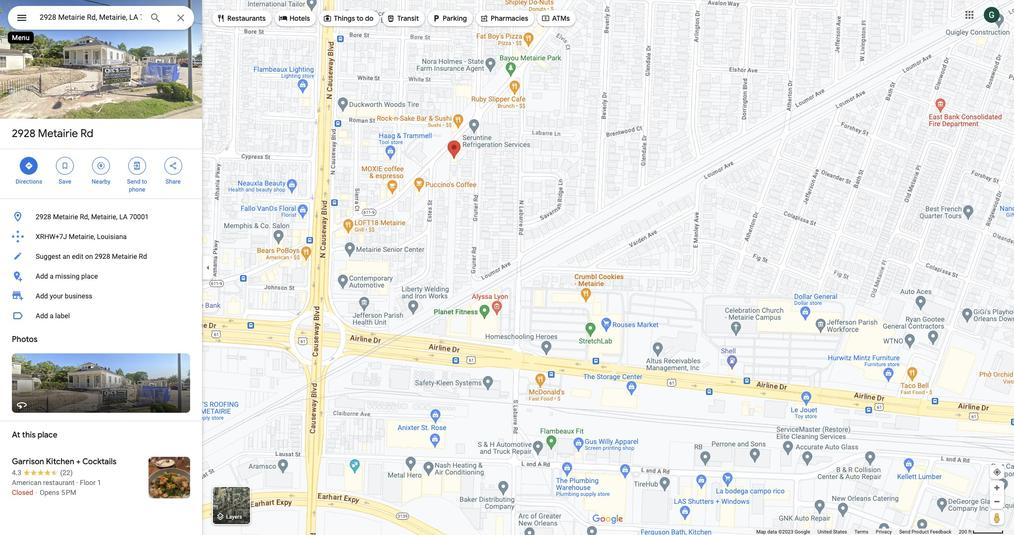 Task type: locate. For each thing, give the bounding box(es) containing it.
ft
[[968, 529, 972, 535]]

a
[[50, 272, 53, 280], [50, 312, 53, 320]]

0 horizontal spatial place
[[38, 430, 57, 440]]

200 ft button
[[959, 529, 1004, 535]]

·
[[76, 479, 78, 487]]

1 vertical spatial send
[[899, 529, 910, 535]]

2928 for 2928 metairie rd
[[12, 127, 35, 141]]

place
[[81, 272, 98, 280], [38, 430, 57, 440]]

footer containing map data ©2023 google
[[756, 529, 959, 535]]

to up phone
[[142, 178, 147, 185]]

a left label
[[50, 312, 53, 320]]

add left 'your'
[[36, 292, 48, 300]]


[[16, 11, 28, 25]]

0 vertical spatial a
[[50, 272, 53, 280]]

0 vertical spatial metairie,
[[91, 213, 118, 221]]

metairie for rd
[[38, 127, 78, 141]]

rd down 70001
[[139, 253, 147, 260]]

show street view coverage image
[[990, 511, 1004, 525]]

cocktails
[[82, 457, 117, 467]]

1 vertical spatial 2928
[[36, 213, 51, 221]]

 restaurants
[[216, 13, 266, 24]]


[[279, 13, 288, 24]]

 things to do
[[323, 13, 373, 24]]


[[323, 13, 332, 24]]

2 vertical spatial add
[[36, 312, 48, 320]]

1 horizontal spatial send
[[899, 529, 910, 535]]

share
[[166, 178, 181, 185]]


[[480, 13, 489, 24]]

send for send product feedback
[[899, 529, 910, 535]]

1 a from the top
[[50, 272, 53, 280]]

1 vertical spatial a
[[50, 312, 53, 320]]

None field
[[40, 11, 142, 23]]

send up phone
[[127, 178, 140, 185]]

add
[[36, 272, 48, 280], [36, 292, 48, 300], [36, 312, 48, 320]]

parking
[[443, 14, 467, 23]]

send left product
[[899, 529, 910, 535]]

1 vertical spatial to
[[142, 178, 147, 185]]

metairie up 
[[38, 127, 78, 141]]

send inside button
[[899, 529, 910, 535]]

garrison
[[12, 457, 44, 467]]

actions for 2928 metairie rd region
[[0, 149, 202, 199]]

0 horizontal spatial rd
[[81, 127, 93, 141]]

floor
[[80, 479, 96, 487]]

at
[[12, 430, 20, 440]]

terms button
[[855, 529, 868, 535]]

1 horizontal spatial place
[[81, 272, 98, 280]]

1 horizontal spatial rd
[[139, 253, 147, 260]]

0 vertical spatial add
[[36, 272, 48, 280]]

0 horizontal spatial send
[[127, 178, 140, 185]]

metairie, down rd,
[[69, 233, 95, 241]]

a for missing
[[50, 272, 53, 280]]

american
[[12, 479, 41, 487]]

1 add from the top
[[36, 272, 48, 280]]


[[97, 160, 105, 171]]


[[386, 13, 395, 24]]

add for add a label
[[36, 312, 48, 320]]

0 vertical spatial place
[[81, 272, 98, 280]]

send for send to phone
[[127, 178, 140, 185]]


[[541, 13, 550, 24]]

save
[[59, 178, 71, 185]]

0 vertical spatial to
[[357, 14, 363, 23]]

add down suggest
[[36, 272, 48, 280]]

0 vertical spatial 2928
[[12, 127, 35, 141]]

metairie down louisiana
[[112, 253, 137, 260]]

send to phone
[[127, 178, 147, 193]]

 hotels
[[279, 13, 310, 24]]

2 a from the top
[[50, 312, 53, 320]]

add left label
[[36, 312, 48, 320]]

+
[[76, 457, 81, 467]]


[[24, 160, 33, 171]]

200 ft
[[959, 529, 972, 535]]

xrhw+7j metairie, louisiana
[[36, 233, 127, 241]]

your
[[50, 292, 63, 300]]

0 horizontal spatial to
[[142, 178, 147, 185]]

send inside the send to phone
[[127, 178, 140, 185]]

4.3
[[12, 469, 22, 477]]


[[432, 13, 441, 24]]

2928 up xrhw+7j
[[36, 213, 51, 221]]

footer
[[756, 529, 959, 535]]

2 vertical spatial 2928
[[95, 253, 110, 260]]

on
[[85, 253, 93, 260]]

at this place
[[12, 430, 57, 440]]

metairie,
[[91, 213, 118, 221], [69, 233, 95, 241]]

suggest an edit on 2928 metairie rd button
[[0, 247, 202, 266]]

feedback
[[930, 529, 951, 535]]

2 vertical spatial metairie
[[112, 253, 137, 260]]

2928 Metairie Rd, Metairie, LA 70001 field
[[8, 6, 194, 30]]

suggest
[[36, 253, 61, 260]]

metairie, left "la"
[[91, 213, 118, 221]]

3 add from the top
[[36, 312, 48, 320]]

to
[[357, 14, 363, 23], [142, 178, 147, 185]]


[[216, 13, 225, 24]]

business
[[65, 292, 92, 300]]

map data ©2023 google
[[756, 529, 810, 535]]

restaurant
[[43, 479, 75, 487]]

place right this
[[38, 430, 57, 440]]

1
[[97, 479, 101, 487]]

missing
[[55, 272, 80, 280]]

1 vertical spatial metairie,
[[69, 233, 95, 241]]

1 vertical spatial rd
[[139, 253, 147, 260]]

add for add a missing place
[[36, 272, 48, 280]]

things
[[334, 14, 355, 23]]

2928 metairie rd main content
[[0, 0, 202, 535]]

add a missing place
[[36, 272, 98, 280]]

this
[[22, 430, 36, 440]]

place down on at the top
[[81, 272, 98, 280]]

 button
[[8, 6, 36, 32]]

product
[[912, 529, 929, 535]]

united
[[818, 529, 832, 535]]

send
[[127, 178, 140, 185], [899, 529, 910, 535]]

1 horizontal spatial 2928
[[36, 213, 51, 221]]

0 vertical spatial send
[[127, 178, 140, 185]]

united states
[[818, 529, 847, 535]]

show your location image
[[993, 468, 1002, 477]]

metairie left rd,
[[53, 213, 78, 221]]

rd up actions for 2928 metairie rd region
[[81, 127, 93, 141]]

2928 up the 
[[12, 127, 35, 141]]

1 vertical spatial metairie
[[53, 213, 78, 221]]

2 add from the top
[[36, 292, 48, 300]]

2 horizontal spatial 2928
[[95, 253, 110, 260]]

send product feedback button
[[899, 529, 951, 535]]

0 horizontal spatial 2928
[[12, 127, 35, 141]]

1 vertical spatial add
[[36, 292, 48, 300]]

rd
[[81, 127, 93, 141], [139, 253, 147, 260]]

a left missing
[[50, 272, 53, 280]]

0 vertical spatial metairie
[[38, 127, 78, 141]]

1 horizontal spatial to
[[357, 14, 363, 23]]

add your business
[[36, 292, 92, 300]]

2928 right on at the top
[[95, 253, 110, 260]]

to left do
[[357, 14, 363, 23]]

2928 metairie rd, metairie, la 70001 button
[[0, 207, 202, 227]]

place inside button
[[81, 272, 98, 280]]

metairie
[[38, 127, 78, 141], [53, 213, 78, 221], [112, 253, 137, 260]]



Task type: describe. For each thing, give the bounding box(es) containing it.
google account: greg robinson  
(robinsongreg175@gmail.com) image
[[984, 7, 1000, 23]]

5 pm
[[61, 489, 76, 497]]

to inside the send to phone
[[142, 178, 147, 185]]

⋅
[[35, 489, 38, 497]]

to inside  things to do
[[357, 14, 363, 23]]

 transit
[[386, 13, 419, 24]]

google maps element
[[0, 0, 1014, 535]]

add a label button
[[0, 306, 202, 326]]

american restaurant · floor 1 closed ⋅ opens 5 pm
[[12, 479, 101, 497]]

pharmacies
[[491, 14, 528, 23]]

70001
[[129, 213, 149, 221]]

(22)
[[60, 469, 73, 477]]

 atms
[[541, 13, 570, 24]]

collapse side panel image
[[203, 262, 213, 273]]

rd,
[[80, 213, 89, 221]]

none field inside 2928 metairie rd, metairie, la 70001 field
[[40, 11, 142, 23]]

photos
[[12, 335, 37, 345]]

2928 for 2928 metairie rd, metairie, la 70001
[[36, 213, 51, 221]]

la
[[119, 213, 128, 221]]

1 vertical spatial place
[[38, 430, 57, 440]]

2928 metairie rd
[[12, 127, 93, 141]]

zoom in image
[[993, 484, 1001, 492]]

google
[[795, 529, 810, 535]]

atms
[[552, 14, 570, 23]]

a for label
[[50, 312, 53, 320]]

add a missing place button
[[0, 266, 202, 286]]

nearby
[[92, 178, 110, 185]]

footer inside google maps element
[[756, 529, 959, 535]]

data
[[767, 529, 777, 535]]

directions
[[16, 178, 42, 185]]

send product feedback
[[899, 529, 951, 535]]


[[169, 160, 178, 171]]

do
[[365, 14, 373, 23]]

add a label
[[36, 312, 70, 320]]

an
[[63, 253, 70, 260]]

opens
[[40, 489, 59, 497]]

 pharmacies
[[480, 13, 528, 24]]

rd inside button
[[139, 253, 147, 260]]

privacy button
[[876, 529, 892, 535]]

metairie for rd,
[[53, 213, 78, 221]]


[[133, 160, 142, 171]]

 parking
[[432, 13, 467, 24]]

closed
[[12, 489, 33, 497]]


[[61, 160, 69, 171]]

200
[[959, 529, 967, 535]]

privacy
[[876, 529, 892, 535]]

2928 metairie rd, metairie, la 70001
[[36, 213, 149, 221]]

map
[[756, 529, 766, 535]]

zoom out image
[[993, 498, 1001, 506]]

add for add your business
[[36, 292, 48, 300]]

xrhw+7j
[[36, 233, 67, 241]]

transit
[[397, 14, 419, 23]]

layers
[[226, 514, 242, 521]]

add your business link
[[0, 286, 202, 306]]

louisiana
[[97, 233, 127, 241]]

phone
[[129, 186, 145, 193]]

label
[[55, 312, 70, 320]]

edit
[[72, 253, 83, 260]]

terms
[[855, 529, 868, 535]]

©2023
[[778, 529, 793, 535]]

 search field
[[8, 6, 194, 32]]

states
[[833, 529, 847, 535]]

hotels
[[290, 14, 310, 23]]

united states button
[[818, 529, 847, 535]]

xrhw+7j metairie, louisiana button
[[0, 227, 202, 247]]

garrison kitchen + cocktails
[[12, 457, 117, 467]]

kitchen
[[46, 457, 74, 467]]

0 vertical spatial rd
[[81, 127, 93, 141]]

restaurants
[[227, 14, 266, 23]]

4.3 stars 22 reviews image
[[12, 468, 73, 478]]

suggest an edit on 2928 metairie rd
[[36, 253, 147, 260]]



Task type: vqa. For each thing, say whether or not it's contained in the screenshot.


